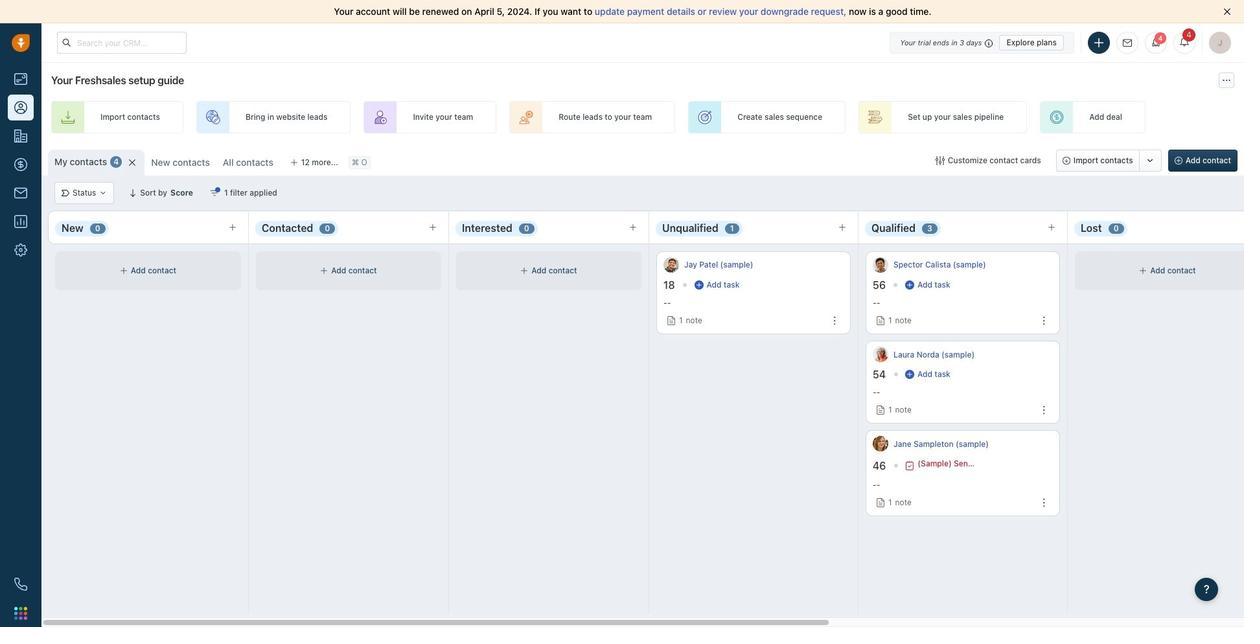 Task type: describe. For each thing, give the bounding box(es) containing it.
close image
[[1223, 8, 1231, 16]]

1 vertical spatial j image
[[873, 436, 888, 452]]

phone element
[[8, 572, 34, 597]]

Search your CRM... text field
[[57, 32, 187, 54]]

0 horizontal spatial j image
[[664, 257, 679, 273]]

phone image
[[14, 578, 27, 591]]



Task type: locate. For each thing, give the bounding box(es) containing it.
freshworks switcher image
[[14, 607, 27, 620]]

l image
[[873, 347, 888, 362]]

container_wx8msf4aqz5i3rn1 image
[[120, 267, 128, 275], [320, 267, 328, 275], [1139, 267, 1147, 275], [905, 281, 914, 290], [905, 370, 914, 379], [905, 461, 914, 470]]

group
[[1056, 150, 1162, 172]]

1 horizontal spatial j image
[[873, 436, 888, 452]]

s image
[[873, 257, 888, 273]]

j image
[[664, 257, 679, 273], [873, 436, 888, 452]]

0 vertical spatial j image
[[664, 257, 679, 273]]

send email image
[[1123, 39, 1132, 47]]

container_wx8msf4aqz5i3rn1 image
[[936, 156, 945, 165], [210, 189, 219, 198], [62, 189, 69, 197], [99, 189, 107, 197], [521, 267, 528, 275], [694, 281, 703, 290]]



